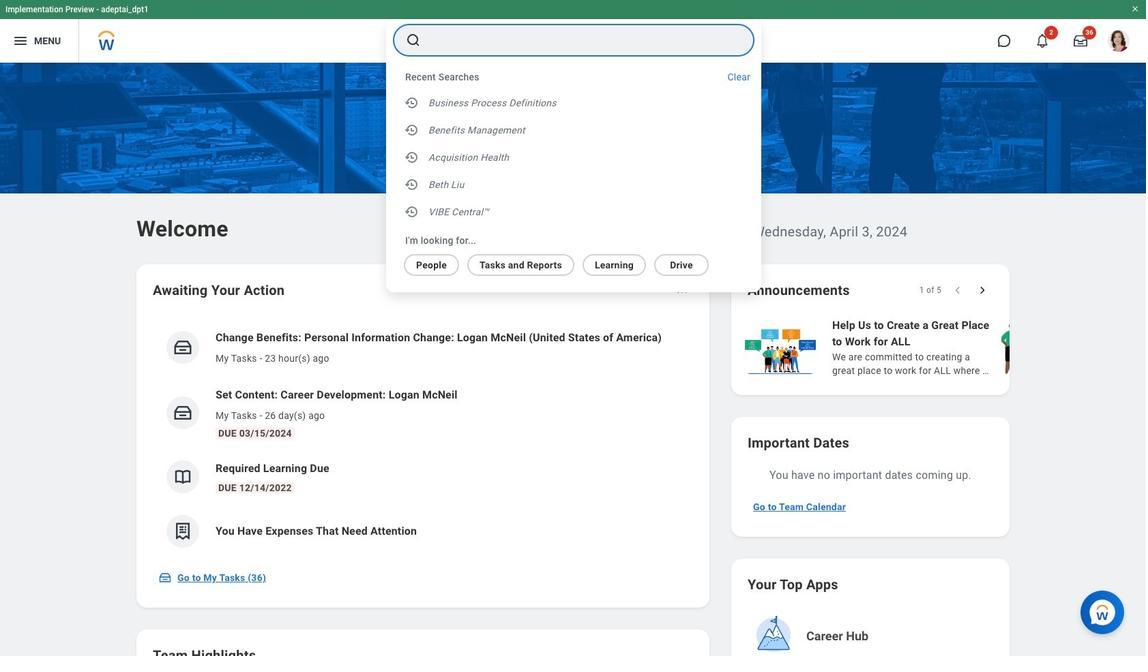 Task type: describe. For each thing, give the bounding box(es) containing it.
1 time image from the top
[[404, 95, 420, 111]]

search image
[[405, 32, 422, 48]]

1 time image from the top
[[404, 122, 420, 138]]

close environment banner image
[[1131, 5, 1139, 13]]

Search Workday  search field
[[430, 25, 726, 55]]

inbox image
[[173, 403, 193, 424]]

chevron left small image
[[951, 284, 965, 297]]

0 horizontal spatial inbox image
[[158, 572, 172, 585]]

book open image
[[173, 467, 193, 488]]

2 time image from the top
[[404, 177, 420, 193]]

3 time image from the top
[[404, 204, 420, 220]]

related actions image
[[675, 285, 689, 299]]

chevron right small image
[[976, 284, 989, 297]]



Task type: vqa. For each thing, say whether or not it's contained in the screenshot.
'Item' in the Addresses 1 item
no



Task type: locate. For each thing, give the bounding box(es) containing it.
justify image
[[12, 33, 29, 49]]

1 horizontal spatial inbox image
[[173, 338, 193, 358]]

list box
[[386, 89, 761, 229], [386, 249, 745, 276]]

0 horizontal spatial list
[[153, 319, 693, 559]]

time image
[[404, 122, 420, 138], [404, 149, 420, 166]]

time image
[[404, 95, 420, 111], [404, 177, 420, 193], [404, 204, 420, 220]]

inbox large image
[[1074, 34, 1087, 48]]

1 list box from the top
[[386, 89, 761, 229]]

1 vertical spatial time image
[[404, 149, 420, 166]]

2 vertical spatial time image
[[404, 204, 420, 220]]

None search field
[[386, 20, 761, 293]]

2 list box from the top
[[386, 249, 745, 276]]

notifications large image
[[1036, 34, 1049, 48]]

0 vertical spatial inbox image
[[173, 338, 193, 358]]

inbox image
[[173, 338, 193, 358], [158, 572, 172, 585]]

2 time image from the top
[[404, 149, 420, 166]]

1 vertical spatial list box
[[386, 249, 745, 276]]

0 vertical spatial time image
[[404, 122, 420, 138]]

inbox image inside 'list'
[[173, 338, 193, 358]]

dashboard expenses image
[[173, 522, 193, 542]]

0 vertical spatial list box
[[386, 89, 761, 229]]

status
[[919, 285, 941, 296]]

1 vertical spatial inbox image
[[158, 572, 172, 585]]

list
[[742, 317, 1146, 379], [153, 319, 693, 559]]

0 vertical spatial time image
[[404, 95, 420, 111]]

1 horizontal spatial list
[[742, 317, 1146, 379]]

profile logan mcneil image
[[1108, 30, 1130, 55]]

1 vertical spatial time image
[[404, 177, 420, 193]]

banner
[[0, 0, 1146, 63]]

main content
[[0, 63, 1146, 657]]



